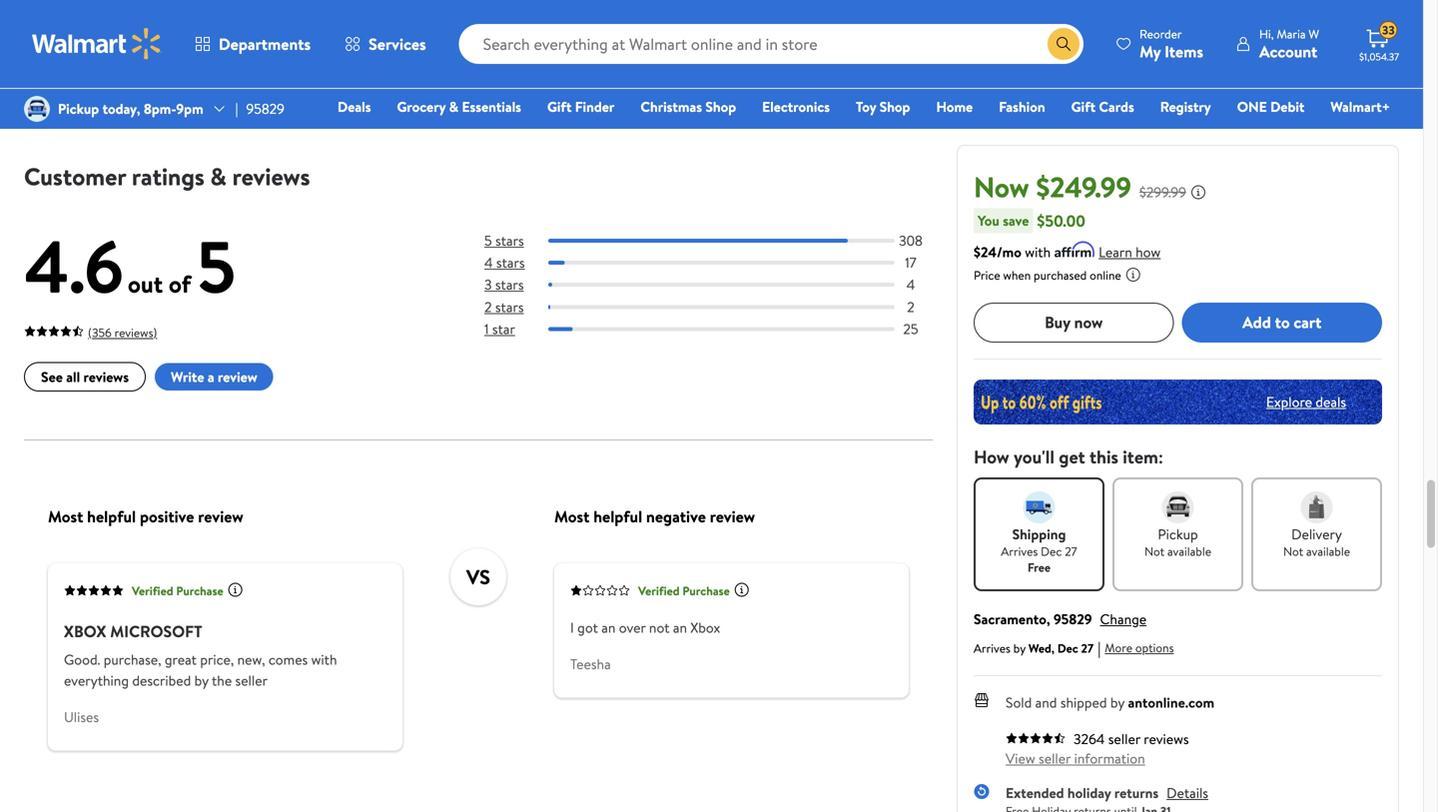 Task type: vqa. For each thing, say whether or not it's contained in the screenshot.
Are Jackson Hewitt & Walmart partners? icon on the right of page
no



Task type: describe. For each thing, give the bounding box(es) containing it.
1tb inside 2023 microsoft xbox series x 1tb ssd console + 1 wireless controller, 16gb gddr6 ram, 8x cores zen 2 cpu gaming, 8k hdr, 4k uhd blu-ray,wifi + console&controller skins
[[723, 13, 746, 35]]

1 horizontal spatial game
[[385, 57, 426, 79]]

0 vertical spatial &
[[449, 97, 459, 116]]

4 for 4
[[907, 275, 915, 294]]

27 inside arrives by wed, dec 27 | more options
[[1081, 640, 1094, 656]]

departments
[[219, 33, 311, 55]]

christmas shop link
[[632, 96, 745, 117]]

my
[[1140, 40, 1161, 62]]

stars for 4 stars
[[496, 253, 525, 272]]

deals
[[1316, 392, 1346, 412]]

1 inside 2023 microsoft xbox series x 1tb ssd console + 1 wireless controller, 16gb gddr6 ram, 8x cores zen 2 cpu gaming, 8k hdr, 4k uhd blu-ray,wifi + console&controller skins
[[856, 13, 861, 35]]

ratings
[[132, 160, 205, 193]]

0 horizontal spatial &
[[210, 160, 227, 193]]

most helpful positive review
[[48, 506, 243, 528]]

everything
[[64, 671, 129, 690]]

deals
[[338, 97, 371, 116]]

this
[[1090, 444, 1119, 469]]

(356 reviews) link
[[24, 320, 157, 342]]

shipping right deals link
[[398, 97, 441, 114]]

day up 'essentials'
[[503, 72, 521, 89]]

4 for 4 stars
[[484, 253, 493, 272]]

over
[[619, 618, 646, 637]]

learn
[[1099, 242, 1132, 261]]

2 horizontal spatial drive
[[359, 0, 396, 13]]

verified purchase for negative
[[638, 582, 730, 599]]

3264
[[1074, 729, 1105, 748]]

shipping
[[1012, 524, 1066, 544]]

2 vertical spatial for
[[296, 79, 317, 101]]

product group containing 2021 newest - xbox -series - x- gaming console system- 1tb ssd black x version with disc drive
[[28, 0, 227, 126]]

2 for 2
[[907, 297, 915, 316]]

blu-
[[749, 101, 777, 123]]

2021 newest - xbox -series - x- gaming console system- 1tb ssd black x version with disc drive
[[28, 0, 227, 79]]

and inside the seagate game drive for xbox dual pack - 1tb expansion card for xbox series x|s and 2tb game drive for xbox
[[325, 57, 350, 79]]

day right deals
[[378, 97, 395, 114]]

hundreds
[[604, 13, 668, 35]]

reviews for see all reviews
[[83, 367, 129, 387]]

1 vertical spatial 1
[[484, 319, 489, 338]]

verified purchase for positive
[[132, 582, 223, 599]]

reorder my items
[[1140, 25, 1204, 62]]

console&controller
[[710, 123, 848, 145]]

wed,
[[1029, 640, 1055, 656]]

not for delivery
[[1283, 543, 1304, 560]]

9pm
[[176, 99, 203, 118]]

i got an over not an xbox
[[570, 618, 720, 637]]

gift cards
[[1071, 97, 1134, 116]]

reviews for 3264 seller reviews
[[1144, 729, 1189, 748]]

console inside 2021 newest - xbox -series - x- gaming console system- 1tb ssd black x version with disc drive
[[104, 13, 161, 35]]

get
[[1059, 444, 1085, 469]]

2021
[[28, 0, 60, 13]]

gift for gift cards
[[1071, 97, 1096, 116]]

good.
[[64, 650, 100, 669]]

of inside 4.6 out of 5
[[169, 267, 191, 301]]

1 horizontal spatial 5
[[484, 231, 492, 250]]

electronics link
[[753, 96, 839, 117]]

gift finder
[[547, 97, 615, 116]]

debit
[[1271, 97, 1305, 116]]

with inside 2021 newest - xbox -series - x- gaming console system- 1tb ssd black x version with disc drive
[[197, 35, 227, 57]]

1tb inside 2021 newest - xbox -series - x- gaming console system- 1tb ssd black x version with disc drive
[[28, 35, 51, 57]]

xbox series s – starter bundle - includes hundreds of games with game pass ultimate 3 month membership - 512gb ssd all-digital gaming console + mazepoly accessories
[[482, 0, 670, 145]]

holiday
[[1068, 783, 1111, 802]]

purchase,
[[104, 650, 161, 669]]

review for most helpful negative review
[[710, 506, 755, 528]]

1tb inside the seagate game drive for xbox dual pack - 1tb expansion card for xbox series x|s and 2tb game drive for xbox
[[375, 13, 398, 35]]

christmas shop
[[641, 97, 736, 116]]

intent image for delivery image
[[1301, 491, 1333, 523]]

gift finder link
[[538, 96, 624, 117]]

gddr6
[[710, 57, 764, 79]]

one debit link
[[1228, 96, 1314, 117]]

add
[[1243, 311, 1271, 333]]

ssd inside 2021 newest - xbox -series - x- gaming console system- 1tb ssd black x version with disc drive
[[55, 35, 84, 57]]

progress bar for 25
[[548, 327, 895, 331]]

customer
[[24, 160, 126, 193]]

ssd inside 2023 microsoft xbox series x 1tb ssd console + 1 wireless controller, 16gb gddr6 ram, 8x cores zen 2 cpu gaming, 8k hdr, 4k uhd blu-ray,wifi + console&controller skins
[[750, 13, 779, 35]]

returns
[[1115, 783, 1159, 802]]

xbox inside 2023 microsoft xbox series x 1tb ssd console + 1 wireless controller, 16gb gddr6 ram, 8x cores zen 2 cpu gaming, 8k hdr, 4k uhd blu-ray,wifi + console&controller skins
[[820, 0, 854, 13]]

newest
[[64, 0, 116, 13]]

xbox inside 'xbox series s – starter bundle - includes hundreds of games with game pass ultimate 3 month membership - 512gb ssd all-digital gaming console + mazepoly accessories'
[[482, 0, 517, 13]]

s
[[566, 0, 574, 13]]

teesha
[[570, 654, 611, 674]]

affirm image
[[1055, 241, 1095, 257]]

bundle
[[482, 13, 530, 35]]

progress bar for 17
[[548, 261, 895, 265]]

2 an from the left
[[673, 618, 687, 637]]

a
[[208, 367, 214, 387]]

available for delivery
[[1306, 543, 1350, 560]]

walmart+ link
[[1322, 96, 1399, 117]]

pickup for pickup today, 8pm-9pm
[[58, 99, 99, 118]]

cpu
[[722, 79, 754, 101]]

day left blu-
[[730, 97, 748, 114]]

information
[[1074, 748, 1145, 768]]

+ up cores
[[843, 13, 852, 35]]

series inside 'xbox series s – starter bundle - includes hundreds of games with game pass ultimate 3 month membership - 512gb ssd all-digital gaming console + mazepoly accessories'
[[520, 0, 562, 13]]

3+ day shipping up digital
[[486, 72, 567, 89]]

games
[[501, 35, 545, 57]]

8x
[[811, 57, 829, 79]]

microsoft
[[749, 0, 816, 13]]

accessories
[[565, 123, 646, 145]]

registry link
[[1151, 96, 1220, 117]]

shop for christmas shop
[[706, 97, 736, 116]]

3+ down disc
[[32, 97, 46, 114]]

fashion link
[[990, 96, 1054, 117]]

by inside xbox  microsoft good. purchase, great price, new, comes with everything described by the seller
[[194, 671, 209, 690]]

seagate game drive for xbox dual pack - 1tb expansion card for xbox series x|s and 2tb game drive for xbox
[[255, 0, 426, 101]]

one debit
[[1237, 97, 1305, 116]]

stars for 3 stars
[[495, 275, 524, 294]]

i
[[570, 618, 574, 637]]

learn how button
[[1099, 241, 1161, 262]]

1 horizontal spatial for
[[365, 35, 386, 57]]

hdr,
[[842, 79, 880, 101]]

pickup for pickup not available
[[1158, 524, 1198, 544]]

free
[[1028, 559, 1051, 576]]

with inside xbox  microsoft good. purchase, great price, new, comes with everything described by the seller
[[311, 650, 337, 669]]

customer ratings & reviews
[[24, 160, 310, 193]]

console inside 2023 microsoft xbox series x 1tb ssd console + 1 wireless controller, 16gb gddr6 ram, 8x cores zen 2 cpu gaming, 8k hdr, 4k uhd blu-ray,wifi + console&controller skins
[[783, 13, 839, 35]]

xbox inside 2021 newest - xbox -series - x- gaming console system- 1tb ssd black x version with disc drive
[[130, 0, 164, 13]]

gift cards link
[[1062, 96, 1143, 117]]

black
[[88, 35, 125, 57]]

change
[[1100, 609, 1147, 629]]

helpful for positive
[[87, 506, 136, 528]]

cards
[[1099, 97, 1134, 116]]

digital
[[507, 101, 552, 123]]

3+ up 'essentials'
[[486, 72, 500, 89]]

of inside 'xbox series s – starter bundle - includes hundreds of games with game pass ultimate 3 month membership - 512gb ssd all-digital gaming console + mazepoly accessories'
[[482, 35, 497, 57]]

4k
[[884, 79, 903, 101]]

2 stars
[[484, 297, 524, 316]]

change button
[[1100, 609, 1147, 629]]

microsoft
[[110, 621, 202, 642]]

arrives by wed, dec 27 | more options
[[974, 637, 1174, 659]]

shipping up digital
[[524, 72, 567, 89]]

0 horizontal spatial game
[[314, 0, 355, 13]]

includes
[[544, 13, 601, 35]]

verified for negative
[[638, 582, 680, 599]]

membership
[[482, 79, 568, 101]]

helpful for negative
[[594, 506, 642, 528]]

comes
[[269, 650, 308, 669]]

shipped
[[1061, 692, 1107, 712]]

see
[[41, 367, 63, 387]]

pass
[[627, 35, 657, 57]]

3+ down gddr6
[[714, 97, 727, 114]]

console inside 'xbox series s – starter bundle - includes hundreds of games with game pass ultimate 3 month membership - 512gb ssd all-digital gaming console + mazepoly accessories'
[[613, 101, 670, 123]]

dec inside arrives by wed, dec 27 | more options
[[1058, 640, 1078, 656]]

new,
[[237, 650, 265, 669]]

maria
[[1277, 25, 1306, 42]]

services button
[[328, 20, 443, 68]]

x|s
[[301, 57, 322, 79]]

2 for 2 stars
[[484, 297, 492, 316]]

2 inside 2023 microsoft xbox series x 1tb ssd console + 1 wireless controller, 16gb gddr6 ram, 8x cores zen 2 cpu gaming, 8k hdr, 4k uhd blu-ray,wifi + console&controller skins
[[710, 79, 718, 101]]

seller for 3264 seller reviews
[[1108, 729, 1141, 748]]

1 vertical spatial |
[[1098, 637, 1101, 659]]

pack
[[328, 13, 361, 35]]

add to cart
[[1243, 311, 1322, 333]]

+ left toy
[[839, 101, 849, 123]]

see all reviews
[[41, 367, 129, 387]]

details button
[[1167, 783, 1209, 802]]

2 horizontal spatial for
[[400, 0, 421, 13]]



Task type: locate. For each thing, give the bounding box(es) containing it.
1 horizontal spatial 3
[[546, 57, 555, 79]]

1 verified from the left
[[132, 582, 173, 599]]

not down intent image for pickup
[[1145, 543, 1165, 560]]

ram,
[[768, 57, 807, 79]]

4 up 3 stars
[[484, 253, 493, 272]]

3+ day shipping down 2tb
[[361, 97, 441, 114]]

x right black
[[129, 35, 138, 57]]

0 horizontal spatial shop
[[706, 97, 736, 116]]

1 vertical spatial by
[[194, 671, 209, 690]]

antonline.com
[[1128, 692, 1215, 712]]

27
[[1065, 543, 1077, 560], [1081, 640, 1094, 656]]

1 up cores
[[856, 13, 861, 35]]

95829 for |
[[246, 99, 285, 118]]

2 horizontal spatial pickup
[[1158, 524, 1198, 544]]

arrives inside arrives by wed, dec 27 | more options
[[974, 640, 1011, 656]]

512gb
[[582, 79, 626, 101]]

available down intent image for delivery in the right of the page
[[1306, 543, 1350, 560]]

1 horizontal spatial shop
[[880, 97, 910, 116]]

review right positive at the left bottom
[[198, 506, 243, 528]]

reviews right 'all'
[[83, 367, 129, 387]]

0 horizontal spatial available
[[1168, 543, 1212, 560]]

series inside the seagate game drive for xbox dual pack - 1tb expansion card for xbox series x|s and 2tb game drive for xbox
[[255, 57, 297, 79]]

1 horizontal spatial x
[[710, 13, 719, 35]]

stars down 5 stars
[[496, 253, 525, 272]]

1 horizontal spatial most
[[554, 506, 590, 528]]

drive up services dropdown button
[[359, 0, 396, 13]]

shop down gddr6
[[706, 97, 736, 116]]

drive inside 2021 newest - xbox -series - x- gaming console system- 1tb ssd black x version with disc drive
[[62, 57, 99, 79]]

| right 9pm
[[235, 99, 238, 118]]

0 horizontal spatial 1tb
[[28, 35, 51, 57]]

delivery for delivery not available
[[1292, 524, 1342, 544]]

an right got
[[602, 618, 616, 637]]

0 horizontal spatial gaming
[[47, 13, 100, 35]]

up to sixty percent off deals. shop now. image
[[974, 379, 1382, 424]]

intent image for pickup image
[[1162, 491, 1194, 523]]

0 vertical spatial |
[[235, 99, 238, 118]]

how
[[974, 444, 1010, 469]]

12
[[774, 65, 784, 82]]

reviews)
[[114, 324, 157, 341]]

1 horizontal spatial and
[[1035, 692, 1057, 712]]

delivery for delivery
[[306, 97, 349, 114]]

most for most helpful negative review
[[554, 506, 590, 528]]

0 horizontal spatial verified purchase
[[132, 582, 223, 599]]

with right comes
[[311, 650, 337, 669]]

product group containing 2023 microsoft xbox series x 1tb ssd console + 1 wireless controller, 16gb gddr6 ram, 8x cores zen 2 cpu gaming, 8k hdr, 4k uhd blu-ray,wifi + console&controller skins
[[710, 0, 909, 145]]

2 horizontal spatial by
[[1111, 692, 1125, 712]]

series up 'version'
[[174, 0, 215, 13]]

delivery down x|s
[[306, 97, 349, 114]]

gift left cards
[[1071, 97, 1096, 116]]

5 up 4 stars
[[484, 231, 492, 250]]

1 vertical spatial 3
[[484, 275, 492, 294]]

helpful
[[87, 506, 136, 528], [594, 506, 642, 528]]

progress bar
[[548, 239, 895, 243], [548, 261, 895, 265], [548, 283, 895, 287], [548, 305, 895, 309], [548, 327, 895, 331]]

(356 reviews)
[[88, 324, 157, 341]]

& right ratings
[[210, 160, 227, 193]]

verified purchase information image
[[227, 582, 243, 598]]

stars down 3 stars
[[495, 297, 524, 316]]

home
[[936, 97, 973, 116]]

2 horizontal spatial ssd
[[750, 13, 779, 35]]

$50.00
[[1037, 210, 1086, 231]]

ssd right 2023
[[750, 13, 779, 35]]

33
[[1382, 22, 1395, 39]]

not
[[649, 618, 670, 637]]

Search search field
[[459, 24, 1084, 64]]

more
[[1105, 639, 1133, 656]]

verified up microsoft
[[132, 582, 173, 599]]

controller,
[[771, 35, 846, 57]]

3+ day shipping up "console&controller" on the top of page
[[714, 97, 794, 114]]

explore
[[1266, 392, 1312, 412]]

2 product group from the left
[[255, 0, 454, 126]]

review right a
[[218, 367, 257, 387]]

4 product group from the left
[[710, 0, 909, 145]]

1 horizontal spatial gaming
[[556, 101, 609, 123]]

0 horizontal spatial 2
[[484, 297, 492, 316]]

dec inside shipping arrives dec 27 free
[[1041, 543, 1062, 560]]

3 inside 'xbox series s – starter bundle - includes hundreds of games with game pass ultimate 3 month membership - 512gb ssd all-digital gaming console + mazepoly accessories'
[[546, 57, 555, 79]]

0 horizontal spatial not
[[1145, 543, 1165, 560]]

uhd
[[710, 101, 745, 123]]

1 purchase from the left
[[176, 582, 223, 599]]

3+ day shipping down disc
[[32, 97, 112, 114]]

0 horizontal spatial x
[[129, 35, 138, 57]]

2 verified purchase from the left
[[638, 582, 730, 599]]

by left 'the'
[[194, 671, 209, 690]]

disc
[[28, 57, 58, 79]]

series inside 2021 newest - xbox -series - x- gaming console system- 1tb ssd black x version with disc drive
[[174, 0, 215, 13]]

add to cart button
[[1182, 302, 1382, 342]]

cores
[[833, 57, 874, 79]]

seller for view seller information
[[1039, 748, 1071, 768]]

+ inside 'xbox series s – starter bundle - includes hundreds of games with game pass ultimate 3 month membership - 512gb ssd all-digital gaming console + mazepoly accessories'
[[482, 123, 492, 145]]

8pm-
[[144, 99, 176, 118]]

dec down intent image for shipping
[[1041, 543, 1062, 560]]

1 helpful from the left
[[87, 506, 136, 528]]

not inside delivery not available
[[1283, 543, 1304, 560]]

with up price when purchased online
[[1025, 242, 1051, 261]]

mazepoly
[[496, 123, 561, 145]]

review right negative
[[710, 506, 755, 528]]

learn more about strikethrough prices image
[[1191, 184, 1207, 200]]

and right x|s
[[325, 57, 350, 79]]

when
[[1003, 266, 1031, 283]]

1 horizontal spatial delivery
[[1292, 524, 1342, 544]]

2 gift from the left
[[1071, 97, 1096, 116]]

1 an from the left
[[602, 618, 616, 637]]

x-
[[28, 13, 43, 35]]

0 horizontal spatial reviews
[[83, 367, 129, 387]]

helpful left positive at the left bottom
[[87, 506, 136, 528]]

1 horizontal spatial 27
[[1081, 640, 1094, 656]]

purchase for positive
[[176, 582, 223, 599]]

delivery down intent image for delivery in the right of the page
[[1292, 524, 1342, 544]]

available inside delivery not available
[[1306, 543, 1350, 560]]

pickup inside pickup not available
[[1158, 524, 1198, 544]]

x inside 2023 microsoft xbox series x 1tb ssd console + 1 wireless controller, 16gb gddr6 ram, 8x cores zen 2 cpu gaming, 8k hdr, 4k uhd blu-ray,wifi + console&controller skins
[[710, 13, 719, 35]]

1 vertical spatial gaming
[[556, 101, 609, 123]]

available
[[1168, 543, 1212, 560], [1306, 543, 1350, 560]]

3 left "month"
[[546, 57, 555, 79]]

not inside pickup not available
[[1145, 543, 1165, 560]]

0 horizontal spatial verified
[[132, 582, 173, 599]]

5 right 'out'
[[197, 216, 236, 316]]

1 horizontal spatial console
[[613, 101, 670, 123]]

1tb up gddr6
[[723, 13, 746, 35]]

0 vertical spatial 4
[[484, 253, 493, 272]]

0 vertical spatial for
[[400, 0, 421, 13]]

series down departments
[[255, 57, 297, 79]]

27 right free
[[1065, 543, 1077, 560]]

27 left 'more' on the right
[[1081, 640, 1094, 656]]

2 horizontal spatial 2
[[907, 297, 915, 316]]

one
[[1237, 97, 1267, 116]]

2 helpful from the left
[[594, 506, 642, 528]]

reviews down antonline.com
[[1144, 729, 1189, 748]]

verified purchase up microsoft
[[132, 582, 223, 599]]

not
[[1145, 543, 1165, 560], [1283, 543, 1304, 560]]

wireless
[[710, 35, 767, 57]]

1 horizontal spatial pickup
[[259, 97, 294, 114]]

0 horizontal spatial for
[[296, 79, 317, 101]]

95829 for sacramento,
[[1054, 609, 1092, 629]]

27 inside shipping arrives dec 27 free
[[1065, 543, 1077, 560]]

0 vertical spatial 3
[[546, 57, 555, 79]]

view
[[1006, 748, 1035, 768]]

& right grocery
[[449, 97, 459, 116]]

3 progress bar from the top
[[548, 283, 895, 287]]

write a review
[[171, 367, 257, 387]]

drive left x|s
[[255, 79, 293, 101]]

legal information image
[[1125, 266, 1141, 282]]

stars for 2 stars
[[495, 297, 524, 316]]

1 horizontal spatial seller
[[1039, 748, 1071, 768]]

explore deals
[[1266, 392, 1346, 412]]

available for pickup
[[1168, 543, 1212, 560]]

vs
[[466, 563, 490, 591]]

stars down 4 stars
[[495, 275, 524, 294]]

with down s
[[549, 35, 579, 57]]

1 left star
[[484, 319, 489, 338]]

how you'll get this item:
[[974, 444, 1164, 469]]

verified purchase
[[132, 582, 223, 599], [638, 582, 730, 599]]

intent image for shipping image
[[1023, 491, 1055, 523]]

of right 'out'
[[169, 267, 191, 301]]

4 progress bar from the top
[[548, 305, 895, 309]]

not down intent image for delivery in the right of the page
[[1283, 543, 1304, 560]]

1 not from the left
[[1145, 543, 1165, 560]]

3 stars
[[484, 275, 524, 294]]

available inside pickup not available
[[1168, 543, 1212, 560]]

2 most from the left
[[554, 506, 590, 528]]

purchase left verified purchase information image
[[176, 582, 223, 599]]

purchase for negative
[[683, 582, 730, 599]]

0 vertical spatial reviews
[[232, 160, 310, 193]]

progress bar for 2
[[548, 305, 895, 309]]

0 horizontal spatial helpful
[[87, 506, 136, 528]]

delivery inside delivery not available
[[1292, 524, 1342, 544]]

95829 down departments
[[246, 99, 285, 118]]

arrives down sacramento,
[[974, 640, 1011, 656]]

price when purchased online
[[974, 266, 1121, 283]]

2 up 25
[[907, 297, 915, 316]]

1 vertical spatial 27
[[1081, 640, 1094, 656]]

progress bar for 4
[[548, 283, 895, 287]]

seller inside xbox  microsoft good. purchase, great price, new, comes with everything described by the seller
[[235, 671, 268, 690]]

1 star
[[484, 319, 515, 338]]

day
[[503, 72, 521, 89], [48, 97, 66, 114], [378, 97, 395, 114], [730, 97, 748, 114]]

shop right toy
[[880, 97, 910, 116]]

1 vertical spatial arrives
[[974, 640, 1011, 656]]

product group containing seagate game drive for xbox dual pack - 1tb expansion card for xbox series x|s and 2tb game drive for xbox
[[255, 0, 454, 126]]

most for most helpful positive review
[[48, 506, 83, 528]]

view seller information link
[[1006, 748, 1145, 768]]

seller down 4.269 stars out of 5, based on 3264 seller reviews element
[[1039, 748, 1071, 768]]

1 horizontal spatial 2
[[710, 79, 718, 101]]

for down expansion
[[296, 79, 317, 101]]

1 vertical spatial 95829
[[1054, 609, 1092, 629]]

pickup down intent image for pickup
[[1158, 524, 1198, 544]]

helpful left negative
[[594, 506, 642, 528]]

sacramento,
[[974, 609, 1050, 629]]

1 shop from the left
[[706, 97, 736, 116]]

 image
[[24, 96, 50, 122]]

0 vertical spatial gaming
[[47, 13, 100, 35]]

delivery not available
[[1283, 524, 1350, 560]]

seller down new,
[[235, 671, 268, 690]]

1 vertical spatial delivery
[[1292, 524, 1342, 544]]

(356
[[88, 324, 112, 341]]

pickup for pickup
[[259, 97, 294, 114]]

and right sold at right bottom
[[1035, 692, 1057, 712]]

all
[[66, 367, 80, 387]]

verified for positive
[[132, 582, 173, 599]]

0 horizontal spatial 27
[[1065, 543, 1077, 560]]

verified up not
[[638, 582, 680, 599]]

4.269 stars out of 5, based on 3264 seller reviews element
[[1006, 732, 1066, 744]]

series inside 2023 microsoft xbox series x 1tb ssd console + 1 wireless controller, 16gb gddr6 ram, 8x cores zen 2 cpu gaming, 8k hdr, 4k uhd blu-ray,wifi + console&controller skins
[[858, 0, 900, 13]]

2 shop from the left
[[880, 97, 910, 116]]

0 horizontal spatial 4
[[484, 253, 493, 272]]

pickup down expansion
[[259, 97, 294, 114]]

game inside 'xbox series s – starter bundle - includes hundreds of games with game pass ultimate 3 month membership - 512gb ssd all-digital gaming console + mazepoly accessories'
[[583, 35, 624, 57]]

shipping down black
[[69, 97, 112, 114]]

zen
[[877, 57, 903, 79]]

0 horizontal spatial 1
[[484, 319, 489, 338]]

options
[[1136, 639, 1174, 656]]

of
[[482, 35, 497, 57], [169, 267, 191, 301]]

by
[[1014, 640, 1026, 656], [194, 671, 209, 690], [1111, 692, 1125, 712]]

1 horizontal spatial drive
[[255, 79, 293, 101]]

price
[[974, 266, 1000, 283]]

review for most helpful positive review
[[198, 506, 243, 528]]

finder
[[575, 97, 615, 116]]

gift for gift finder
[[547, 97, 572, 116]]

0 horizontal spatial 5
[[197, 216, 236, 316]]

2
[[710, 79, 718, 101], [484, 297, 492, 316], [907, 297, 915, 316]]

0 horizontal spatial and
[[325, 57, 350, 79]]

not for pickup
[[1145, 543, 1165, 560]]

seller
[[235, 671, 268, 690], [1108, 729, 1141, 748], [1039, 748, 1071, 768]]

16gb
[[850, 35, 885, 57]]

gaming inside 'xbox series s – starter bundle - includes hundreds of games with game pass ultimate 3 month membership - 512gb ssd all-digital gaming console + mazepoly accessories'
[[556, 101, 609, 123]]

reviews down | 95829
[[232, 160, 310, 193]]

0 horizontal spatial of
[[169, 267, 191, 301]]

verified purchase up not
[[638, 582, 730, 599]]

product group
[[28, 0, 227, 126], [255, 0, 454, 126], [482, 0, 682, 145], [710, 0, 909, 145]]

game up card
[[314, 0, 355, 13]]

2 vertical spatial reviews
[[1144, 729, 1189, 748]]

hi, maria w account
[[1259, 25, 1319, 62]]

x up gddr6
[[710, 13, 719, 35]]

more options button
[[1105, 639, 1174, 656]]

0 vertical spatial arrives
[[1001, 543, 1038, 560]]

0 vertical spatial delivery
[[306, 97, 349, 114]]

verified purchase information image
[[734, 582, 750, 598]]

shipping up "console&controller" on the top of page
[[751, 97, 794, 114]]

reviews
[[232, 160, 310, 193], [83, 367, 129, 387], [1144, 729, 1189, 748]]

dec
[[1041, 543, 1062, 560], [1058, 640, 1078, 656]]

0 horizontal spatial delivery
[[306, 97, 349, 114]]

- inside the seagate game drive for xbox dual pack - 1tb expansion card for xbox series x|s and 2tb game drive for xbox
[[365, 13, 371, 35]]

95829 up arrives by wed, dec 27 | more options
[[1054, 609, 1092, 629]]

1tb right pack
[[375, 13, 398, 35]]

toy shop link
[[847, 96, 919, 117]]

0 horizontal spatial 95829
[[246, 99, 285, 118]]

1 most from the left
[[48, 506, 83, 528]]

2 purchase from the left
[[683, 582, 730, 599]]

arrives down intent image for shipping
[[1001, 543, 1038, 560]]

toy
[[856, 97, 876, 116]]

for right card
[[365, 35, 386, 57]]

0 horizontal spatial by
[[194, 671, 209, 690]]

1 horizontal spatial ssd
[[630, 79, 659, 101]]

1 product group from the left
[[28, 0, 227, 126]]

product group containing xbox series s – starter bundle - includes hundreds of games with game pass ultimate 3 month membership - 512gb ssd all-digital gaming console + mazepoly accessories
[[482, 0, 682, 145]]

2023 microsoft xbox series x 1tb ssd console + 1 wireless controller, 16gb gddr6 ram, 8x cores zen 2 cpu gaming, 8k hdr, 4k uhd blu-ray,wifi + console&controller skins
[[710, 0, 903, 145]]

1 horizontal spatial verified
[[638, 582, 680, 599]]

delivery
[[306, 97, 349, 114], [1292, 524, 1342, 544]]

1 vertical spatial for
[[365, 35, 386, 57]]

0 horizontal spatial gift
[[547, 97, 572, 116]]

registry
[[1160, 97, 1211, 116]]

1 vertical spatial reviews
[[83, 367, 129, 387]]

0 horizontal spatial seller
[[235, 671, 268, 690]]

sacramento, 95829 change
[[974, 609, 1147, 629]]

essentials
[[462, 97, 521, 116]]

0 vertical spatial by
[[1014, 640, 1026, 656]]

1 horizontal spatial gift
[[1071, 97, 1096, 116]]

xbox
[[64, 621, 106, 642]]

by inside arrives by wed, dec 27 | more options
[[1014, 640, 1026, 656]]

1 vertical spatial 4
[[907, 275, 915, 294]]

game left pass
[[583, 35, 624, 57]]

x inside 2021 newest - xbox -series - x- gaming console system- 1tb ssd black x version with disc drive
[[129, 35, 138, 57]]

extended
[[1006, 783, 1064, 802]]

1 horizontal spatial |
[[1098, 637, 1101, 659]]

1 horizontal spatial 1
[[856, 13, 861, 35]]

0 vertical spatial dec
[[1041, 543, 1062, 560]]

3+ down 2tb
[[361, 97, 375, 114]]

shipping arrives dec 27 free
[[1001, 524, 1077, 576]]

1 horizontal spatial by
[[1014, 640, 1026, 656]]

2 vertical spatial by
[[1111, 692, 1125, 712]]

1 horizontal spatial helpful
[[594, 506, 642, 528]]

series left s
[[520, 0, 562, 13]]

for up services
[[400, 0, 421, 13]]

2 horizontal spatial game
[[583, 35, 624, 57]]

christmas
[[641, 97, 702, 116]]

0 horizontal spatial drive
[[62, 57, 99, 79]]

1 horizontal spatial 1tb
[[375, 13, 398, 35]]

1 horizontal spatial 4
[[907, 275, 915, 294]]

| left 'more' on the right
[[1098, 637, 1101, 659]]

by left the wed,
[[1014, 640, 1026, 656]]

price,
[[200, 650, 234, 669]]

series up 16gb
[[858, 0, 900, 13]]

gaming inside 2021 newest - xbox -series - x- gaming console system- 1tb ssd black x version with disc drive
[[47, 13, 100, 35]]

grocery
[[397, 97, 446, 116]]

2 verified from the left
[[638, 582, 680, 599]]

1 vertical spatial dec
[[1058, 640, 1078, 656]]

+ down 'essentials'
[[482, 123, 492, 145]]

shop for toy shop
[[880, 97, 910, 116]]

by right shipped
[[1111, 692, 1125, 712]]

0 vertical spatial of
[[482, 35, 497, 57]]

pickup left today, on the top of the page
[[58, 99, 99, 118]]

sold
[[1006, 692, 1032, 712]]

1 horizontal spatial available
[[1306, 543, 1350, 560]]

0 horizontal spatial most
[[48, 506, 83, 528]]

2 not from the left
[[1283, 543, 1304, 560]]

ssd inside 'xbox series s – starter bundle - includes hundreds of games with game pass ultimate 3 month membership - 512gb ssd all-digital gaming console + mazepoly accessories'
[[630, 79, 659, 101]]

purchase
[[176, 582, 223, 599], [683, 582, 730, 599]]

arrives inside shipping arrives dec 27 free
[[1001, 543, 1038, 560]]

1 verified purchase from the left
[[132, 582, 223, 599]]

3 product group from the left
[[482, 0, 682, 145]]

progress bar for 308
[[548, 239, 895, 243]]

ssd right 512gb
[[630, 79, 659, 101]]

with inside 'xbox series s – starter bundle - includes hundreds of games with game pass ultimate 3 month membership - 512gb ssd all-digital gaming console + mazepoly accessories'
[[549, 35, 579, 57]]

|
[[235, 99, 238, 118], [1098, 637, 1101, 659]]

today,
[[102, 99, 140, 118]]

1 horizontal spatial &
[[449, 97, 459, 116]]

1 vertical spatial &
[[210, 160, 227, 193]]

2 horizontal spatial reviews
[[1144, 729, 1189, 748]]

drive for 2021 newest - xbox -series - x- gaming console system- 1tb ssd black x version with disc drive
[[62, 57, 99, 79]]

of left 'games'
[[482, 35, 497, 57]]

2 horizontal spatial console
[[783, 13, 839, 35]]

1 vertical spatial of
[[169, 267, 191, 301]]

purchase left verified purchase information icon
[[683, 582, 730, 599]]

2 left cpu
[[710, 79, 718, 101]]

0 horizontal spatial ssd
[[55, 35, 84, 57]]

0 horizontal spatial |
[[235, 99, 238, 118]]

now
[[1074, 311, 1103, 333]]

search icon image
[[1056, 36, 1072, 52]]

2 horizontal spatial seller
[[1108, 729, 1141, 748]]

1 horizontal spatial 95829
[[1054, 609, 1092, 629]]

1 gift from the left
[[547, 97, 572, 116]]

1 horizontal spatial an
[[673, 618, 687, 637]]

walmart image
[[32, 28, 162, 60]]

game down services
[[385, 57, 426, 79]]

2023
[[710, 0, 745, 13]]

available down intent image for pickup
[[1168, 543, 1212, 560]]

1 horizontal spatial not
[[1283, 543, 1304, 560]]

got
[[578, 618, 598, 637]]

you
[[978, 211, 1000, 230]]

buy now button
[[974, 302, 1174, 342]]

Walmart Site-Wide search field
[[459, 24, 1084, 64]]

1 vertical spatial and
[[1035, 692, 1057, 712]]

day down disc
[[48, 97, 66, 114]]

xbox
[[130, 0, 164, 13], [482, 0, 517, 13], [820, 0, 854, 13], [255, 13, 289, 35], [390, 35, 424, 57], [321, 79, 355, 101], [691, 618, 720, 637]]

gift left 'finder'
[[547, 97, 572, 116]]

0 horizontal spatial purchase
[[176, 582, 223, 599]]

dec right the wed,
[[1058, 640, 1078, 656]]

1 available from the left
[[1168, 543, 1212, 560]]

you'll
[[1014, 444, 1055, 469]]

2 progress bar from the top
[[548, 261, 895, 265]]

3 up 2 stars
[[484, 275, 492, 294]]

2 horizontal spatial 1tb
[[723, 13, 746, 35]]

2 available from the left
[[1306, 543, 1350, 560]]

5 progress bar from the top
[[548, 327, 895, 331]]

0 vertical spatial 95829
[[246, 99, 285, 118]]

drive for seagate game drive for xbox dual pack - 1tb expansion card for xbox series x|s and 2tb game drive for xbox
[[255, 79, 293, 101]]

stars for 5 stars
[[495, 231, 524, 250]]

1 progress bar from the top
[[548, 239, 895, 243]]

seller right 3264
[[1108, 729, 1141, 748]]



